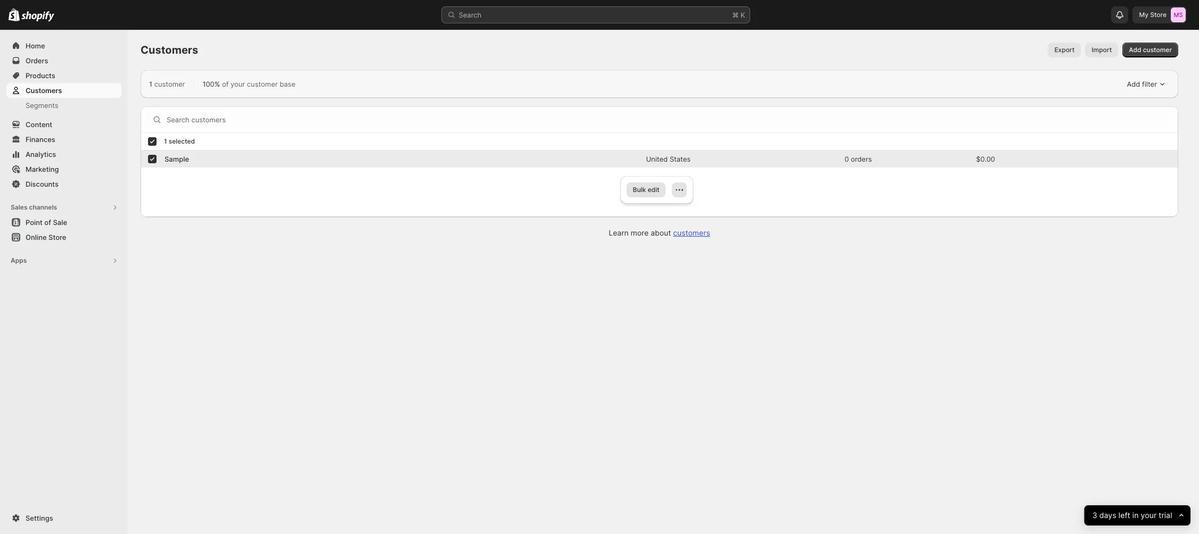 Task type: describe. For each thing, give the bounding box(es) containing it.
products
[[26, 71, 55, 80]]

1 for 1 customer
[[149, 80, 152, 88]]

left
[[1119, 511, 1131, 521]]

more
[[631, 229, 649, 238]]

settings link
[[6, 511, 121, 526]]

1 for 1 selected
[[164, 137, 167, 145]]

learn more about customers
[[609, 229, 711, 238]]

customers
[[674, 229, 711, 238]]

united states
[[646, 155, 691, 164]]

0 orders
[[845, 155, 872, 164]]

in
[[1133, 511, 1139, 521]]

k
[[741, 11, 746, 19]]

3 days left in your trial button
[[1085, 506, 1191, 526]]

finances
[[26, 135, 55, 144]]

0 horizontal spatial shopify image
[[9, 8, 20, 21]]

content link
[[6, 117, 121, 132]]

3 days left in your trial
[[1093, 511, 1173, 521]]

about
[[651, 229, 671, 238]]

add filter
[[1128, 80, 1158, 88]]

products link
[[6, 68, 121, 83]]

customer for add customer
[[1144, 46, 1173, 54]]

analytics
[[26, 150, 56, 159]]

trial
[[1160, 511, 1173, 521]]

selected
[[169, 137, 195, 145]]

content
[[26, 120, 52, 129]]

bulk edit
[[633, 186, 660, 194]]

0 vertical spatial customers
[[141, 44, 198, 56]]

customers link
[[6, 83, 121, 98]]

store for online store
[[49, 233, 66, 242]]

segments link
[[6, 98, 121, 113]]

point
[[26, 218, 43, 227]]

orders
[[26, 56, 48, 65]]

online store
[[26, 233, 66, 242]]

100%
[[203, 80, 220, 88]]

export
[[1055, 46, 1075, 54]]

customer for 1 customer
[[154, 80, 185, 88]]

settings
[[26, 515, 53, 523]]

my
[[1140, 11, 1149, 19]]

sales
[[11, 204, 27, 211]]

1 horizontal spatial shopify image
[[21, 11, 54, 22]]

import
[[1092, 46, 1113, 54]]

⌘ k
[[733, 11, 746, 19]]

online store button
[[0, 230, 128, 245]]

sales channels
[[11, 204, 57, 211]]

add customer
[[1130, 46, 1173, 54]]

online store link
[[6, 230, 121, 245]]

of for your
[[222, 80, 229, 88]]

export button
[[1049, 43, 1082, 58]]

orders link
[[6, 53, 121, 68]]

states
[[670, 155, 691, 164]]

sale
[[53, 218, 67, 227]]

my store
[[1140, 11, 1167, 19]]



Task type: locate. For each thing, give the bounding box(es) containing it.
customers up 1 customer
[[141, 44, 198, 56]]

import button
[[1086, 43, 1119, 58]]

marketing link
[[6, 162, 121, 177]]

online
[[26, 233, 47, 242]]

1 vertical spatial store
[[49, 233, 66, 242]]

store
[[1151, 11, 1167, 19], [49, 233, 66, 242]]

your inside 'dropdown button'
[[1142, 511, 1157, 521]]

home
[[26, 42, 45, 50]]

sample
[[165, 155, 189, 164]]

add inside 'button'
[[1130, 46, 1142, 54]]

0 horizontal spatial customer
[[154, 80, 185, 88]]

1 horizontal spatial of
[[222, 80, 229, 88]]

segments
[[26, 101, 58, 110]]

store for my store
[[1151, 11, 1167, 19]]

of right "100%"
[[222, 80, 229, 88]]

add for add filter
[[1128, 80, 1141, 88]]

your
[[231, 80, 245, 88], [1142, 511, 1157, 521]]

0 vertical spatial store
[[1151, 11, 1167, 19]]

1 horizontal spatial customers
[[141, 44, 198, 56]]

1 vertical spatial 1
[[164, 137, 167, 145]]

base
[[280, 80, 296, 88]]

bulk
[[633, 186, 646, 194]]

100% of your customer base
[[203, 80, 296, 88]]

learn
[[609, 229, 629, 238]]

0 vertical spatial your
[[231, 80, 245, 88]]

add right import
[[1130, 46, 1142, 54]]

of for sale
[[44, 218, 51, 227]]

2 horizontal spatial customer
[[1144, 46, 1173, 54]]

1 horizontal spatial customer
[[247, 80, 278, 88]]

channels
[[29, 204, 57, 211]]

point of sale link
[[6, 215, 121, 230]]

0 vertical spatial 1
[[149, 80, 152, 88]]

marketing
[[26, 165, 59, 174]]

3
[[1093, 511, 1098, 521]]

your right "100%"
[[231, 80, 245, 88]]

customer
[[1144, 46, 1173, 54], [154, 80, 185, 88], [247, 80, 278, 88]]

edit
[[648, 186, 660, 194]]

1
[[149, 80, 152, 88], [164, 137, 167, 145]]

point of sale
[[26, 218, 67, 227]]

add left the filter
[[1128, 80, 1141, 88]]

my store image
[[1172, 7, 1186, 22]]

customer left "100%"
[[154, 80, 185, 88]]

1 horizontal spatial store
[[1151, 11, 1167, 19]]

0 horizontal spatial of
[[44, 218, 51, 227]]

0 horizontal spatial your
[[231, 80, 245, 88]]

finances link
[[6, 132, 121, 147]]

1 vertical spatial customers
[[26, 86, 62, 95]]

0 horizontal spatial store
[[49, 233, 66, 242]]

sample link
[[165, 154, 189, 165]]

discounts
[[26, 180, 59, 189]]

0
[[845, 155, 849, 164]]

add filter button
[[1123, 77, 1170, 92]]

shopify image
[[9, 8, 20, 21], [21, 11, 54, 22]]

add customer button
[[1123, 43, 1179, 58]]

⌘
[[733, 11, 739, 19]]

0 horizontal spatial customers
[[26, 86, 62, 95]]

point of sale button
[[0, 215, 128, 230]]

home link
[[6, 38, 121, 53]]

add for add customer
[[1130, 46, 1142, 54]]

1 selected
[[164, 137, 195, 145]]

1 horizontal spatial your
[[1142, 511, 1157, 521]]

customers
[[141, 44, 198, 56], [26, 86, 62, 95]]

of
[[222, 80, 229, 88], [44, 218, 51, 227]]

0 horizontal spatial 1
[[149, 80, 152, 88]]

store down sale
[[49, 233, 66, 242]]

united
[[646, 155, 668, 164]]

days
[[1100, 511, 1117, 521]]

0 vertical spatial add
[[1130, 46, 1142, 54]]

filter
[[1143, 80, 1158, 88]]

bulk edit button
[[627, 183, 666, 198]]

$0.00
[[977, 155, 996, 164]]

of left sale
[[44, 218, 51, 227]]

customers up the segments on the left top
[[26, 86, 62, 95]]

add inside button
[[1128, 80, 1141, 88]]

customer inside 'button'
[[1144, 46, 1173, 54]]

of inside button
[[44, 218, 51, 227]]

orders
[[851, 155, 872, 164]]

store inside button
[[49, 233, 66, 242]]

1 customer
[[149, 80, 185, 88]]

0 vertical spatial of
[[222, 80, 229, 88]]

store right my
[[1151, 11, 1167, 19]]

customer up the filter
[[1144, 46, 1173, 54]]

apps
[[11, 257, 27, 265]]

Search customers text field
[[167, 111, 1174, 128]]

customers link
[[674, 229, 711, 238]]

your right in
[[1142, 511, 1157, 521]]

add
[[1130, 46, 1142, 54], [1128, 80, 1141, 88]]

1 vertical spatial your
[[1142, 511, 1157, 521]]

1 vertical spatial of
[[44, 218, 51, 227]]

sales channels button
[[6, 200, 121, 215]]

customer left the base
[[247, 80, 278, 88]]

discounts link
[[6, 177, 121, 192]]

1 horizontal spatial 1
[[164, 137, 167, 145]]

search
[[459, 11, 482, 19]]

1 vertical spatial add
[[1128, 80, 1141, 88]]

apps button
[[6, 254, 121, 269]]

analytics link
[[6, 147, 121, 162]]



Task type: vqa. For each thing, say whether or not it's contained in the screenshot.
leftmost the Select
no



